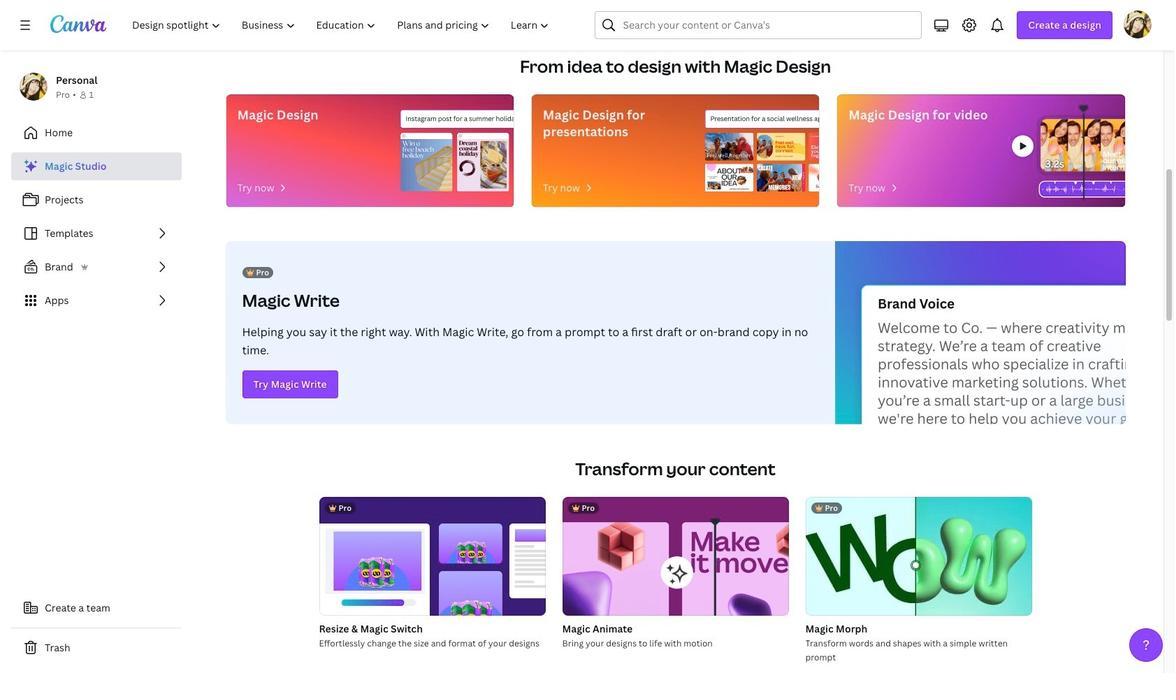 Task type: describe. For each thing, give the bounding box(es) containing it.
top level navigation element
[[123, 11, 562, 39]]

magic morph image
[[806, 497, 1032, 616]]

stephanie aranda image
[[1124, 10, 1152, 38]]

Search search field
[[623, 12, 894, 38]]



Task type: vqa. For each thing, say whether or not it's contained in the screenshot.
1st The Simple from the top of the page
no



Task type: locate. For each thing, give the bounding box(es) containing it.
list
[[11, 152, 182, 315]]

magic animate image
[[562, 497, 789, 616]]

None search field
[[595, 11, 922, 39]]

group
[[319, 497, 546, 651], [319, 497, 546, 616], [562, 497, 789, 651], [562, 497, 789, 616], [806, 497, 1032, 665], [806, 497, 1032, 616]]

resize & magic switch image
[[319, 497, 546, 616]]



